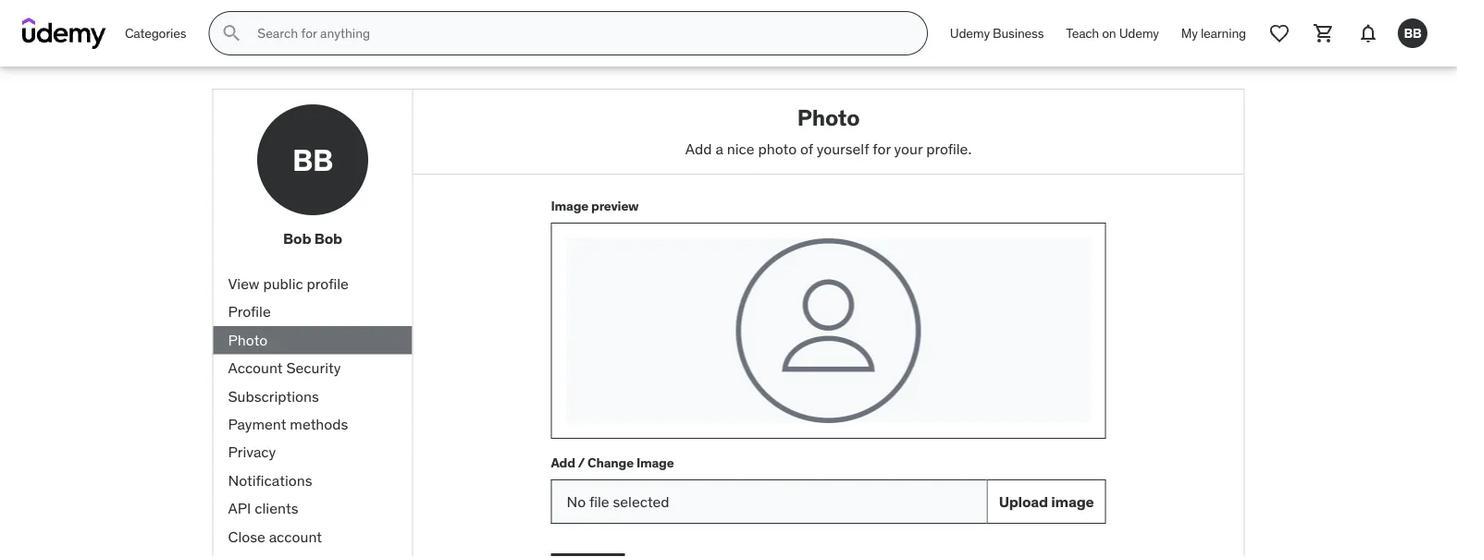 Task type: vqa. For each thing, say whether or not it's contained in the screenshot.
bob
yes



Task type: describe. For each thing, give the bounding box(es) containing it.
on
[[1102, 25, 1116, 41]]

photo inside the view public profile profile photo account security subscriptions payment methods privacy notifications api clients close account
[[228, 331, 268, 350]]

0 vertical spatial bb
[[1404, 25, 1421, 41]]

file
[[589, 493, 609, 512]]

photo link
[[213, 327, 412, 355]]

wishlist image
[[1268, 22, 1291, 44]]

payment methods link
[[213, 411, 412, 439]]

business
[[993, 25, 1044, 41]]

subscriptions link
[[213, 383, 412, 411]]

/
[[578, 455, 585, 472]]

privacy link
[[213, 439, 412, 467]]

view
[[228, 274, 260, 293]]

udemy business
[[950, 25, 1044, 41]]

2 udemy from the left
[[1119, 25, 1159, 41]]

close account link
[[213, 523, 412, 552]]

no
[[567, 493, 586, 512]]

photo add a nice photo of yourself for your profile.
[[685, 104, 972, 158]]

api
[[228, 499, 251, 518]]

upload image
[[999, 493, 1094, 512]]

1 vertical spatial image
[[636, 455, 674, 472]]

Search for anything text field
[[254, 18, 905, 49]]

photo
[[758, 139, 797, 158]]

0 horizontal spatial bb
[[292, 141, 333, 178]]

change
[[588, 455, 634, 472]]

my
[[1181, 25, 1198, 41]]

for
[[873, 139, 891, 158]]

bob bob
[[283, 229, 342, 248]]

account
[[269, 528, 322, 547]]

profile
[[228, 303, 271, 322]]

submit search image
[[220, 22, 243, 44]]

preview
[[591, 198, 639, 214]]

of
[[800, 139, 813, 158]]

2 bob from the left
[[314, 229, 342, 248]]

security
[[286, 359, 341, 378]]

payment
[[228, 415, 286, 434]]

bb link
[[1390, 11, 1435, 56]]



Task type: locate. For each thing, give the bounding box(es) containing it.
bob up public at the left of the page
[[283, 229, 311, 248]]

upload
[[999, 493, 1048, 512]]

account security link
[[213, 355, 412, 383]]

view public profile profile photo account security subscriptions payment methods privacy notifications api clients close account
[[228, 274, 349, 547]]

bb right notifications icon on the top of page
[[1404, 25, 1421, 41]]

0 horizontal spatial photo
[[228, 331, 268, 350]]

subscriptions
[[228, 387, 319, 406]]

api clients link
[[213, 495, 412, 523]]

bob
[[283, 229, 311, 248], [314, 229, 342, 248]]

your
[[894, 139, 923, 158]]

profile
[[307, 274, 349, 293]]

teach
[[1066, 25, 1099, 41]]

image left preview at the left
[[551, 198, 588, 214]]

1 bob from the left
[[283, 229, 311, 248]]

privacy
[[228, 443, 276, 462]]

add left /
[[551, 455, 575, 472]]

1 horizontal spatial udemy
[[1119, 25, 1159, 41]]

0 vertical spatial image
[[551, 198, 588, 214]]

photo
[[797, 104, 860, 131], [228, 331, 268, 350]]

0 horizontal spatial bob
[[283, 229, 311, 248]]

0 horizontal spatial udemy
[[950, 25, 990, 41]]

teach on udemy link
[[1055, 11, 1170, 56]]

notifications image
[[1357, 22, 1379, 44]]

categories button
[[114, 11, 197, 56]]

account
[[228, 359, 283, 378]]

image preview
[[551, 198, 639, 214]]

image
[[1051, 493, 1094, 512]]

profile link
[[213, 298, 412, 327]]

photo up yourself
[[797, 104, 860, 131]]

methods
[[290, 415, 348, 434]]

1 vertical spatial bb
[[292, 141, 333, 178]]

udemy
[[950, 25, 990, 41], [1119, 25, 1159, 41]]

yourself
[[817, 139, 869, 158]]

public
[[263, 274, 303, 293]]

profile.
[[926, 139, 972, 158]]

udemy image
[[22, 18, 106, 49]]

photo down profile
[[228, 331, 268, 350]]

add
[[685, 139, 712, 158], [551, 455, 575, 472]]

0 horizontal spatial image
[[551, 198, 588, 214]]

udemy inside "link"
[[950, 25, 990, 41]]

1 horizontal spatial photo
[[797, 104, 860, 131]]

teach on udemy
[[1066, 25, 1159, 41]]

1 udemy from the left
[[950, 25, 990, 41]]

close
[[228, 528, 265, 547]]

shopping cart with 0 items image
[[1313, 22, 1335, 44]]

learning
[[1201, 25, 1246, 41]]

1 horizontal spatial image
[[636, 455, 674, 472]]

photo inside photo add a nice photo of yourself for your profile.
[[797, 104, 860, 131]]

udemy right on
[[1119, 25, 1159, 41]]

my learning link
[[1170, 11, 1257, 56]]

image up selected
[[636, 455, 674, 472]]

0 vertical spatial add
[[685, 139, 712, 158]]

add inside photo add a nice photo of yourself for your profile.
[[685, 139, 712, 158]]

1 horizontal spatial bob
[[314, 229, 342, 248]]

view public profile link
[[213, 270, 412, 298]]

bb
[[1404, 25, 1421, 41], [292, 141, 333, 178]]

notifications link
[[213, 467, 412, 495]]

selected
[[613, 493, 669, 512]]

1 horizontal spatial add
[[685, 139, 712, 158]]

udemy left business
[[950, 25, 990, 41]]

image
[[551, 198, 588, 214], [636, 455, 674, 472]]

add / change image
[[551, 455, 674, 472]]

no file selected
[[567, 493, 669, 512]]

a
[[716, 139, 723, 158]]

notifications
[[228, 471, 312, 490]]

1 vertical spatial add
[[551, 455, 575, 472]]

bob up profile
[[314, 229, 342, 248]]

0 vertical spatial photo
[[797, 104, 860, 131]]

categories
[[125, 25, 186, 41]]

clients
[[255, 499, 298, 518]]

1 horizontal spatial bb
[[1404, 25, 1421, 41]]

1 vertical spatial photo
[[228, 331, 268, 350]]

my learning
[[1181, 25, 1246, 41]]

udemy business link
[[939, 11, 1055, 56]]

add left a
[[685, 139, 712, 158]]

0 horizontal spatial add
[[551, 455, 575, 472]]

bb up bob bob
[[292, 141, 333, 178]]

nice
[[727, 139, 755, 158]]



